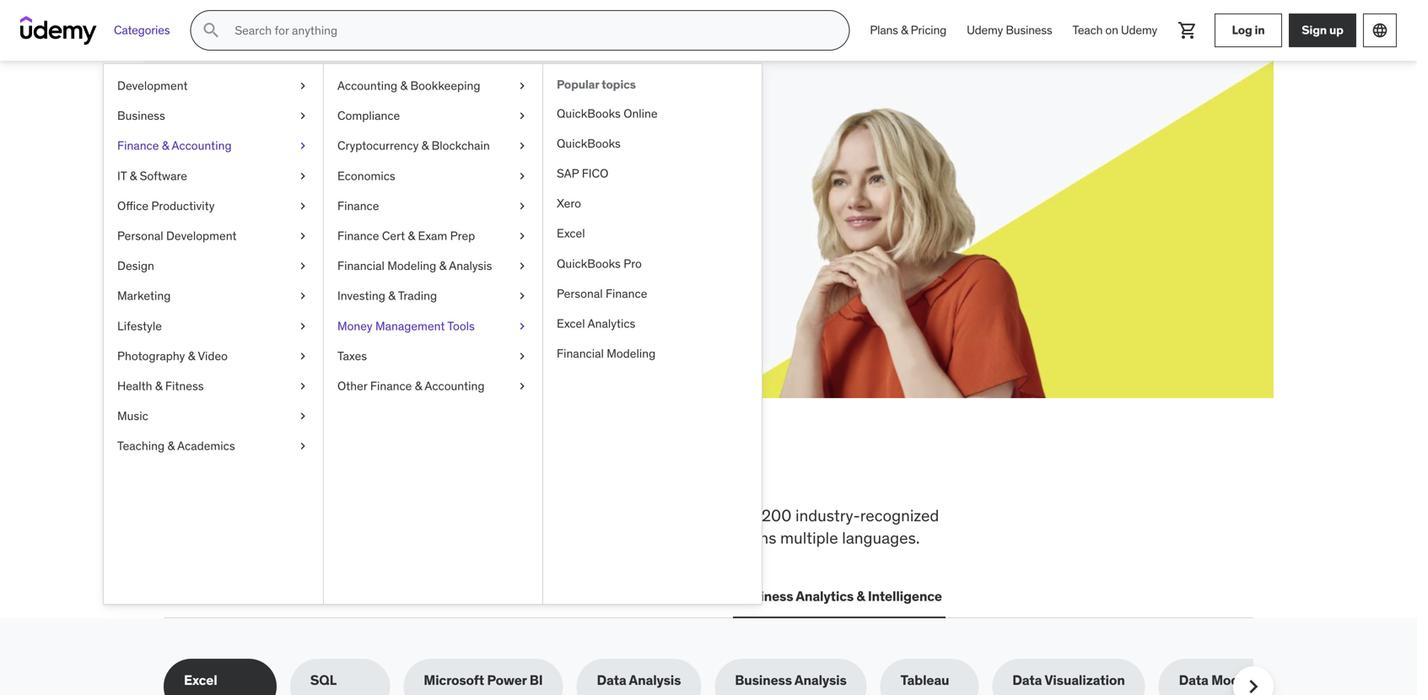 Task type: vqa. For each thing, say whether or not it's contained in the screenshot.
the topmost 'skills'
yes



Task type: describe. For each thing, give the bounding box(es) containing it.
it for it certifications
[[303, 588, 314, 605]]

all
[[164, 450, 213, 493]]

0 horizontal spatial accounting
[[172, 138, 232, 153]]

& for software
[[130, 168, 137, 183]]

office
[[117, 198, 148, 213]]

business for business analysis
[[735, 672, 792, 689]]

finance cert & exam prep
[[337, 228, 475, 243]]

languages.
[[842, 528, 920, 548]]

other
[[337, 378, 367, 393]]

video
[[198, 348, 228, 363]]

money management tools
[[337, 318, 475, 333]]

topics,
[[487, 505, 535, 525]]

well-
[[416, 528, 451, 548]]

financial for financial modeling
[[557, 346, 604, 361]]

finance link
[[324, 191, 542, 221]]

tools
[[447, 318, 475, 333]]

finance cert & exam prep link
[[324, 221, 542, 251]]

xsmall image for economics
[[515, 168, 529, 184]]

covering
[[164, 505, 228, 525]]

sap fico
[[557, 166, 608, 181]]

marketing
[[117, 288, 171, 303]]

money management tools link
[[324, 311, 542, 341]]

science
[[545, 588, 596, 605]]

just
[[512, 176, 534, 193]]

2 udemy from the left
[[1121, 23, 1157, 38]]

xsmall image for photography & video
[[296, 348, 310, 364]]

finance for finance
[[337, 198, 379, 213]]

business analysis
[[735, 672, 847, 689]]

development link
[[104, 71, 323, 101]]

xsmall image for finance & accounting
[[296, 138, 310, 154]]

topic filters element
[[164, 659, 1291, 695]]

visualization
[[1045, 672, 1125, 689]]

including
[[539, 505, 604, 525]]

it & software link
[[104, 161, 323, 191]]

business analytics & intelligence button
[[733, 576, 945, 617]]

200
[[762, 505, 792, 525]]

quickbooks for quickbooks pro
[[557, 256, 621, 271]]

pro
[[624, 256, 642, 271]]

at
[[497, 176, 509, 193]]

for inside covering critical workplace skills to technical topics, including prep content for over 200 industry-recognized certifications, our catalog supports well-rounded professional development and spans multiple languages.
[[704, 505, 723, 525]]

0 vertical spatial development
[[117, 78, 188, 93]]

xsmall image for design
[[296, 258, 310, 274]]

lifestyle link
[[104, 311, 323, 341]]

bi
[[529, 672, 543, 689]]

health & fitness link
[[104, 371, 323, 401]]

finance right other
[[370, 378, 412, 393]]

it certifications
[[303, 588, 403, 605]]

data for data modeling
[[1179, 672, 1208, 689]]

accounting & bookkeeping link
[[324, 71, 542, 101]]

excel link
[[543, 219, 762, 249]]

the
[[219, 450, 273, 493]]

topics
[[602, 77, 636, 92]]

investing & trading link
[[324, 281, 542, 311]]

submit search image
[[201, 20, 221, 40]]

& for blockchain
[[421, 138, 429, 153]]

teach on udemy
[[1072, 23, 1157, 38]]

software
[[140, 168, 187, 183]]

personal finance link
[[543, 279, 762, 309]]

our
[[265, 528, 288, 548]]

microsoft power bi
[[424, 672, 543, 689]]

$12.99
[[224, 195, 265, 212]]

development for web
[[198, 588, 283, 605]]

modeling for financial modeling
[[607, 346, 656, 361]]

data for data science
[[513, 588, 543, 605]]

all the skills you need in one place
[[164, 450, 725, 493]]

& for video
[[188, 348, 195, 363]]

up
[[1329, 22, 1343, 38]]

design
[[117, 258, 154, 273]]

xero
[[557, 196, 581, 211]]

xsmall image for it & software
[[296, 168, 310, 184]]

economics link
[[324, 161, 542, 191]]

udemy business
[[967, 23, 1052, 38]]

xsmall image for finance cert & exam prep
[[515, 228, 529, 244]]

1 vertical spatial your
[[273, 176, 299, 193]]

money management tools element
[[542, 64, 762, 604]]

xsmall image for marketing
[[296, 288, 310, 304]]

data for data analysis
[[597, 672, 626, 689]]

& down finance cert & exam prep link
[[439, 258, 446, 273]]

in inside log in link
[[1255, 22, 1265, 38]]

quickbooks link
[[543, 129, 762, 159]]

one
[[570, 450, 631, 493]]

pricing
[[911, 23, 946, 38]]

development
[[606, 528, 700, 548]]

plans
[[870, 23, 898, 38]]

analytics for excel
[[588, 316, 635, 331]]

cryptocurrency & blockchain
[[337, 138, 490, 153]]

xsmall image for finance
[[515, 198, 529, 214]]

teaching
[[117, 438, 165, 453]]

xsmall image for music
[[296, 408, 310, 424]]

trading
[[398, 288, 437, 303]]

sign up link
[[1289, 13, 1356, 47]]

financial modeling link
[[543, 339, 762, 369]]

photography
[[117, 348, 185, 363]]

xsmall image for health & fitness
[[296, 378, 310, 394]]

teaching & academics link
[[104, 431, 323, 461]]

personal for personal finance
[[557, 286, 603, 301]]

data science button
[[510, 576, 599, 617]]

xsmall image for cryptocurrency & blockchain
[[515, 138, 529, 154]]

need
[[444, 450, 525, 493]]

15.
[[346, 195, 363, 212]]

music link
[[104, 401, 323, 431]]

personal development link
[[104, 221, 323, 251]]

analysis for business analysis
[[794, 672, 847, 689]]

excel inside "topic filters" element
[[184, 672, 217, 689]]

finance for finance cert & exam prep
[[337, 228, 379, 243]]

future
[[416, 134, 498, 169]]

popular
[[557, 77, 599, 92]]

2 horizontal spatial accounting
[[425, 378, 485, 393]]

xsmall image for financial modeling & analysis
[[515, 258, 529, 274]]

it & software
[[117, 168, 187, 183]]

to
[[400, 505, 415, 525]]

taxes
[[337, 348, 367, 363]]

next image
[[1240, 673, 1267, 695]]

business for business analytics & intelligence
[[736, 588, 793, 605]]

xsmall image for taxes
[[515, 348, 529, 364]]

communication button
[[612, 576, 719, 617]]

taxes link
[[324, 341, 542, 371]]

data for data visualization
[[1012, 672, 1042, 689]]

covering critical workplace skills to technical topics, including prep content for over 200 industry-recognized certifications, our catalog supports well-rounded professional development and spans multiple languages.
[[164, 505, 939, 548]]

it certifications button
[[299, 576, 406, 617]]

management
[[375, 318, 445, 333]]

development for personal
[[166, 228, 237, 243]]

& for trading
[[388, 288, 395, 303]]

1 udemy from the left
[[967, 23, 1003, 38]]

finance & accounting
[[117, 138, 232, 153]]

for inside skills for your future expand your potential with a course. starting at just $12.99 through dec 15.
[[305, 134, 344, 169]]

choose a language image
[[1371, 22, 1388, 39]]

compliance
[[337, 108, 400, 123]]



Task type: locate. For each thing, give the bounding box(es) containing it.
xsmall image for accounting & bookkeeping
[[515, 78, 529, 94]]

dec
[[319, 195, 343, 212]]

accounting down taxes link
[[425, 378, 485, 393]]

productivity
[[151, 198, 215, 213]]

finance down with
[[337, 198, 379, 213]]

personal development
[[117, 228, 237, 243]]

financial down 'excel analytics'
[[557, 346, 604, 361]]

& left trading
[[388, 288, 395, 303]]

0 vertical spatial skills
[[280, 450, 370, 493]]

xsmall image for investing & trading
[[515, 288, 529, 304]]

categories button
[[104, 10, 180, 51]]

excel analytics link
[[543, 309, 762, 339]]

investing & trading
[[337, 288, 437, 303]]

& down taxes link
[[415, 378, 422, 393]]

0 vertical spatial analytics
[[588, 316, 635, 331]]

& right health
[[155, 378, 162, 393]]

0 horizontal spatial for
[[305, 134, 344, 169]]

log in link
[[1215, 13, 1282, 47]]

2 vertical spatial development
[[198, 588, 283, 605]]

quickbooks up sap fico on the top left
[[557, 136, 621, 151]]

1 horizontal spatial analysis
[[629, 672, 681, 689]]

0 vertical spatial your
[[349, 134, 411, 169]]

finance down pro
[[606, 286, 647, 301]]

2 horizontal spatial analysis
[[794, 672, 847, 689]]

data right bi
[[597, 672, 626, 689]]

1 vertical spatial quickbooks
[[557, 136, 621, 151]]

1 horizontal spatial personal
[[557, 286, 603, 301]]

1 vertical spatial analytics
[[796, 588, 854, 605]]

data analysis
[[597, 672, 681, 689]]

xsmall image inside economics link
[[515, 168, 529, 184]]

quickbooks for quickbooks
[[557, 136, 621, 151]]

0 vertical spatial excel
[[557, 226, 585, 241]]

you
[[377, 450, 437, 493]]

0 vertical spatial personal
[[117, 228, 163, 243]]

0 vertical spatial it
[[117, 168, 127, 183]]

xsmall image inside financial modeling & analysis link
[[515, 258, 529, 274]]

quickbooks for quickbooks online
[[557, 106, 621, 121]]

xsmall image for lifestyle
[[296, 318, 310, 334]]

analytics inside business analytics & intelligence button
[[796, 588, 854, 605]]

business for business
[[117, 108, 165, 123]]

finance down 15.
[[337, 228, 379, 243]]

professional
[[515, 528, 602, 548]]

development inside button
[[198, 588, 283, 605]]

0 horizontal spatial modeling
[[387, 258, 436, 273]]

xsmall image inside 'compliance' link
[[515, 108, 529, 124]]

& right teaching
[[167, 438, 175, 453]]

& inside button
[[856, 588, 865, 605]]

your up 'through'
[[273, 176, 299, 193]]

bookkeeping
[[410, 78, 480, 93]]

catalog
[[292, 528, 345, 548]]

data science
[[513, 588, 596, 605]]

cryptocurrency & blockchain link
[[324, 131, 542, 161]]

data left next image
[[1179, 672, 1208, 689]]

1 horizontal spatial modeling
[[607, 346, 656, 361]]

2 vertical spatial accounting
[[425, 378, 485, 393]]

sign
[[1302, 22, 1327, 38]]

1 horizontal spatial analytics
[[796, 588, 854, 605]]

it left certifications
[[303, 588, 314, 605]]

1 vertical spatial excel
[[557, 316, 585, 331]]

finance inside money management tools element
[[606, 286, 647, 301]]

udemy right on
[[1121, 23, 1157, 38]]

xsmall image inside health & fitness link
[[296, 378, 310, 394]]

other finance & accounting
[[337, 378, 485, 393]]

data visualization
[[1012, 672, 1125, 689]]

development down office productivity link
[[166, 228, 237, 243]]

academics
[[177, 438, 235, 453]]

prep
[[608, 505, 641, 525]]

recognized
[[860, 505, 939, 525]]

1 vertical spatial in
[[531, 450, 564, 493]]

business link
[[104, 101, 323, 131]]

2 vertical spatial quickbooks
[[557, 256, 621, 271]]

finance & accounting link
[[104, 131, 323, 161]]

xsmall image inside finance cert & exam prep link
[[515, 228, 529, 244]]

fitness
[[165, 378, 204, 393]]

xsmall image
[[515, 78, 529, 94], [296, 108, 310, 124], [515, 168, 529, 184], [515, 198, 529, 214], [515, 228, 529, 244], [296, 288, 310, 304], [515, 288, 529, 304], [515, 318, 529, 334], [515, 348, 529, 364], [296, 378, 310, 394], [296, 408, 310, 424]]

xsmall image inside the lifestyle 'link'
[[296, 318, 310, 334]]

xsmall image inside music link
[[296, 408, 310, 424]]

2 horizontal spatial modeling
[[1211, 672, 1270, 689]]

0 vertical spatial modeling
[[387, 258, 436, 273]]

health & fitness
[[117, 378, 204, 393]]

data modeling
[[1179, 672, 1270, 689]]

course.
[[398, 176, 442, 193]]

1 horizontal spatial accounting
[[337, 78, 397, 93]]

0 horizontal spatial analytics
[[588, 316, 635, 331]]

1 vertical spatial personal
[[557, 286, 603, 301]]

0 vertical spatial for
[[305, 134, 344, 169]]

analytics for business
[[796, 588, 854, 605]]

0 horizontal spatial your
[[273, 176, 299, 193]]

xsmall image inside money management tools link
[[515, 318, 529, 334]]

accounting
[[337, 78, 397, 93], [172, 138, 232, 153], [425, 378, 485, 393]]

& left bookkeeping
[[400, 78, 407, 93]]

xsmall image for other finance & accounting
[[515, 378, 529, 394]]

cert
[[382, 228, 405, 243]]

modeling for financial modeling & analysis
[[387, 258, 436, 273]]

& for fitness
[[155, 378, 162, 393]]

1 vertical spatial development
[[166, 228, 237, 243]]

xsmall image inside design 'link'
[[296, 258, 310, 274]]

data left 'visualization'
[[1012, 672, 1042, 689]]

& right plans
[[901, 23, 908, 38]]

analytics down multiple
[[796, 588, 854, 605]]

xsmall image
[[296, 78, 310, 94], [515, 108, 529, 124], [296, 138, 310, 154], [515, 138, 529, 154], [296, 168, 310, 184], [296, 198, 310, 214], [296, 228, 310, 244], [296, 258, 310, 274], [515, 258, 529, 274], [296, 318, 310, 334], [296, 348, 310, 364], [515, 378, 529, 394], [296, 438, 310, 454]]

critical
[[232, 505, 280, 525]]

0 horizontal spatial analysis
[[449, 258, 492, 273]]

finance for finance & accounting
[[117, 138, 159, 153]]

1 vertical spatial it
[[303, 588, 314, 605]]

sap fico link
[[543, 159, 762, 189]]

& for academics
[[167, 438, 175, 453]]

1 vertical spatial for
[[704, 505, 723, 525]]

financial inside money management tools element
[[557, 346, 604, 361]]

photography & video
[[117, 348, 228, 363]]

modeling inside money management tools element
[[607, 346, 656, 361]]

analysis for data analysis
[[629, 672, 681, 689]]

1 quickbooks from the top
[[557, 106, 621, 121]]

on
[[1105, 23, 1118, 38]]

udemy image
[[20, 16, 97, 45]]

1 horizontal spatial your
[[349, 134, 411, 169]]

blockchain
[[432, 138, 490, 153]]

finance up it & software
[[117, 138, 159, 153]]

excel
[[557, 226, 585, 241], [557, 316, 585, 331], [184, 672, 217, 689]]

web
[[167, 588, 196, 605]]

xsmall image for office productivity
[[296, 198, 310, 214]]

it inside "it certifications" button
[[303, 588, 314, 605]]

1 horizontal spatial udemy
[[1121, 23, 1157, 38]]

business inside button
[[736, 588, 793, 605]]

0 vertical spatial in
[[1255, 22, 1265, 38]]

exam
[[418, 228, 447, 243]]

1 vertical spatial skills
[[361, 505, 397, 525]]

leadership
[[423, 588, 493, 605]]

xsmall image for development
[[296, 78, 310, 94]]

in
[[1255, 22, 1265, 38], [531, 450, 564, 493]]

& left the video
[[188, 348, 195, 363]]

2 vertical spatial modeling
[[1211, 672, 1270, 689]]

web development
[[167, 588, 283, 605]]

personal up the design
[[117, 228, 163, 243]]

xsmall image inside finance "link"
[[515, 198, 529, 214]]

skills up workplace
[[280, 450, 370, 493]]

& right cert
[[408, 228, 415, 243]]

personal inside money management tools element
[[557, 286, 603, 301]]

quickbooks online link
[[543, 99, 762, 129]]

modeling inside "topic filters" element
[[1211, 672, 1270, 689]]

personal up 'excel analytics'
[[557, 286, 603, 301]]

1 vertical spatial accounting
[[172, 138, 232, 153]]

2 vertical spatial excel
[[184, 672, 217, 689]]

cryptocurrency
[[337, 138, 419, 153]]

2 quickbooks from the top
[[557, 136, 621, 151]]

xsmall image inside taxes link
[[515, 348, 529, 364]]

xsmall image inside investing & trading link
[[515, 288, 529, 304]]

0 horizontal spatial udemy
[[967, 23, 1003, 38]]

xsmall image inside cryptocurrency & blockchain link
[[515, 138, 529, 154]]

& for accounting
[[162, 138, 169, 153]]

xsmall image inside business link
[[296, 108, 310, 124]]

certifications
[[317, 588, 403, 605]]

finance inside "link"
[[337, 198, 379, 213]]

xsmall image for business
[[296, 108, 310, 124]]

intelligence
[[868, 588, 942, 605]]

content
[[645, 505, 700, 525]]

xsmall image inside other finance & accounting link
[[515, 378, 529, 394]]

& for pricing
[[901, 23, 908, 38]]

accounting & bookkeeping
[[337, 78, 480, 93]]

skills
[[280, 450, 370, 493], [361, 505, 397, 525]]

udemy right pricing
[[967, 23, 1003, 38]]

xsmall image inside office productivity link
[[296, 198, 310, 214]]

0 horizontal spatial personal
[[117, 228, 163, 243]]

data left science
[[513, 588, 543, 605]]

business inside "topic filters" element
[[735, 672, 792, 689]]

through
[[268, 195, 316, 212]]

it for it & software
[[117, 168, 127, 183]]

communication
[[616, 588, 716, 605]]

quickbooks
[[557, 106, 621, 121], [557, 136, 621, 151], [557, 256, 621, 271]]

development down categories dropdown button
[[117, 78, 188, 93]]

skills up supports
[[361, 505, 397, 525]]

0 vertical spatial financial
[[337, 258, 385, 273]]

& up software
[[162, 138, 169, 153]]

0 horizontal spatial in
[[531, 450, 564, 493]]

development right web on the bottom of page
[[198, 588, 283, 605]]

financial for financial modeling & analysis
[[337, 258, 385, 273]]

it inside it & software link
[[117, 168, 127, 183]]

other finance & accounting link
[[324, 371, 542, 401]]

1 horizontal spatial financial
[[557, 346, 604, 361]]

xsmall image for compliance
[[515, 108, 529, 124]]

xsmall image inside the teaching & academics link
[[296, 438, 310, 454]]

1 vertical spatial modeling
[[607, 346, 656, 361]]

financial modeling
[[557, 346, 656, 361]]

personal for personal development
[[117, 228, 163, 243]]

xsmall image for teaching & academics
[[296, 438, 310, 454]]

your up with
[[349, 134, 411, 169]]

marketing link
[[104, 281, 323, 311]]

development
[[117, 78, 188, 93], [166, 228, 237, 243], [198, 588, 283, 605]]

& left intelligence
[[856, 588, 865, 605]]

supports
[[349, 528, 412, 548]]

& for bookkeeping
[[400, 78, 407, 93]]

xsmall image inside accounting & bookkeeping link
[[515, 78, 529, 94]]

in right log
[[1255, 22, 1265, 38]]

log in
[[1232, 22, 1265, 38]]

xsmall image inside photography & video link
[[296, 348, 310, 364]]

Search for anything text field
[[231, 16, 829, 45]]

analytics up financial modeling
[[588, 316, 635, 331]]

xsmall image inside marketing link
[[296, 288, 310, 304]]

analytics inside excel analytics link
[[588, 316, 635, 331]]

1 horizontal spatial for
[[704, 505, 723, 525]]

money
[[337, 318, 372, 333]]

lifestyle
[[117, 318, 162, 333]]

0 vertical spatial quickbooks
[[557, 106, 621, 121]]

udemy business link
[[957, 10, 1062, 51]]

0 horizontal spatial financial
[[337, 258, 385, 273]]

& down 'compliance' link
[[421, 138, 429, 153]]

accounting up compliance on the left top of the page
[[337, 78, 397, 93]]

financial up investing
[[337, 258, 385, 273]]

categories
[[114, 23, 170, 38]]

potential
[[302, 176, 356, 193]]

xsmall image inside finance & accounting link
[[296, 138, 310, 154]]

modeling for data modeling
[[1211, 672, 1270, 689]]

expand
[[224, 176, 270, 193]]

technical
[[419, 505, 484, 525]]

0 vertical spatial accounting
[[337, 78, 397, 93]]

& up office
[[130, 168, 137, 183]]

xero link
[[543, 189, 762, 219]]

data inside button
[[513, 588, 543, 605]]

design link
[[104, 251, 323, 281]]

it up office
[[117, 168, 127, 183]]

xsmall image for personal development
[[296, 228, 310, 244]]

in up including
[[531, 450, 564, 493]]

rounded
[[451, 528, 511, 548]]

xsmall image inside it & software link
[[296, 168, 310, 184]]

1 vertical spatial financial
[[557, 346, 604, 361]]

quickbooks down "popular topics"
[[557, 106, 621, 121]]

leadership button
[[420, 576, 496, 617]]

1 horizontal spatial in
[[1255, 22, 1265, 38]]

prep
[[450, 228, 475, 243]]

1 horizontal spatial it
[[303, 588, 314, 605]]

0 horizontal spatial it
[[117, 168, 127, 183]]

xsmall image inside development link
[[296, 78, 310, 94]]

office productivity
[[117, 198, 215, 213]]

xsmall image for money management tools
[[515, 318, 529, 334]]

xsmall image inside personal development link
[[296, 228, 310, 244]]

shopping cart with 0 items image
[[1177, 20, 1198, 40]]

3 quickbooks from the top
[[557, 256, 621, 271]]

udemy
[[967, 23, 1003, 38], [1121, 23, 1157, 38]]

teach
[[1072, 23, 1103, 38]]

financial modeling & analysis
[[337, 258, 492, 273]]

&
[[901, 23, 908, 38], [400, 78, 407, 93], [162, 138, 169, 153], [421, 138, 429, 153], [130, 168, 137, 183], [408, 228, 415, 243], [439, 258, 446, 273], [388, 288, 395, 303], [188, 348, 195, 363], [155, 378, 162, 393], [415, 378, 422, 393], [167, 438, 175, 453], [856, 588, 865, 605]]

skills inside covering critical workplace skills to technical topics, including prep content for over 200 industry-recognized certifications, our catalog supports well-rounded professional development and spans multiple languages.
[[361, 505, 397, 525]]

for up the potential
[[305, 134, 344, 169]]

accounting down business link
[[172, 138, 232, 153]]

business analytics & intelligence
[[736, 588, 942, 605]]

quickbooks up personal finance
[[557, 256, 621, 271]]

for up and
[[704, 505, 723, 525]]



